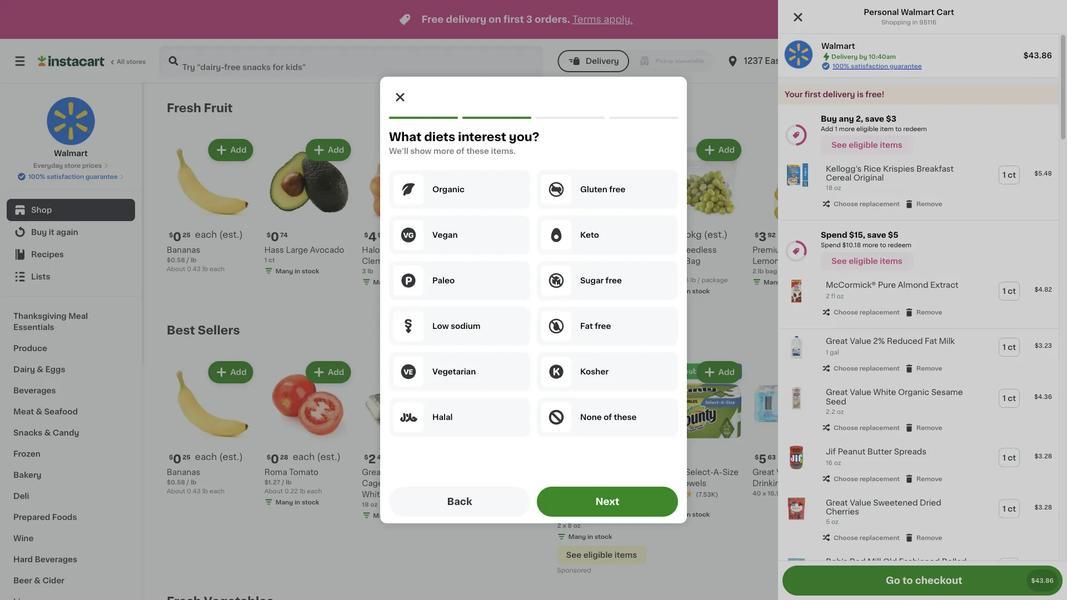 Task type: describe. For each thing, give the bounding box(es) containing it.
in down premium california lemons 2 lb bag
[[783, 279, 789, 285]]

go to checkout
[[886, 576, 963, 586]]

0 vertical spatial beverages
[[13, 387, 56, 395]]

satisfaction inside button
[[47, 174, 84, 180]]

many down paper,
[[959, 512, 977, 518]]

about inside green seedless grapes bag $1.98 / lb about 2.48 lb / package many in stock
[[655, 277, 674, 283]]

choose replacement for krispies
[[834, 201, 900, 207]]

in inside green seedless grapes bag $1.98 / lb about 2.48 lb / package many in stock
[[685, 288, 691, 294]]

pom wonderful ready-to-eat pomegranate arils 4 oz container
[[851, 246, 922, 285]]

many in stock down "(7.53k)"
[[666, 512, 710, 518]]

1 for mccormick® pure almond extract
[[1003, 288, 1006, 295]]

angel
[[948, 469, 971, 476]]

mccormick® pure almond extract button
[[826, 281, 959, 290]]

18 inside the kellogg's rice krispies breakfast cereal original 18 oz
[[826, 185, 833, 191]]

dairy & eggs
[[13, 366, 65, 374]]

choose for jif peanut butter spreads
[[834, 476, 858, 482]]

what diets interest you? we'll show more of these items.
[[389, 131, 540, 155]]

$ for $ 0 74
[[267, 232, 271, 238]]

remove for dried
[[917, 535, 943, 541]]

pure
[[878, 281, 896, 289]]

see eligible items button for kellogg's
[[821, 136, 914, 155]]

see eligible items for mccormick®
[[832, 258, 903, 265]]

choose replacement button for sweetened
[[822, 533, 900, 543]]

1237 east saint james street
[[744, 57, 868, 65]]

in down halos california clementines 3 lb on the top left of page
[[392, 279, 398, 285]]

items inside item carousel region
[[615, 552, 637, 559]]

organic inside add your shopping preferences element
[[433, 186, 465, 193]]

2 vertical spatial sponsored badge image
[[558, 568, 591, 574]]

2.2
[[826, 409, 836, 415]]

product group containing 2
[[362, 359, 451, 522]]

1 horizontal spatial guarantee
[[890, 63, 922, 69]]

hard
[[13, 556, 33, 564]]

/ inside roma tomato $1.27 / lb about 0.22 lb each
[[282, 479, 284, 485]]

oz inside the kellogg's rice krispies breakfast cereal original 18 oz
[[834, 185, 842, 191]]

/ down $ 0 25
[[187, 257, 189, 263]]

great value 2% reduced fat milk image
[[785, 336, 808, 359]]

about down $ 0 25
[[167, 266, 185, 272]]

recipes
[[31, 251, 64, 259]]

butter
[[868, 448, 892, 456]]

snacks & candy
[[13, 429, 79, 437]]

bananas $0.58 / lb about 0.43 lb each for fresh
[[167, 246, 225, 272]]

1 horizontal spatial walmart
[[822, 42, 856, 50]]

choose replacement for white
[[834, 425, 900, 431]]

all stores
[[117, 59, 146, 65]]

4 for halos california clementines
[[368, 231, 377, 243]]

organic inside bob's red mill old fashioned rolled oats, organic
[[849, 567, 880, 575]]

16 inside strawberries 16 oz container
[[558, 257, 564, 263]]

18 inside great value grade aa cage free large white eggs 18 oz
[[362, 502, 369, 508]]

many in stock down thomas' original english muffins 6 ct
[[471, 502, 515, 508]]

soft
[[973, 469, 989, 476]]

red
[[850, 558, 866, 566]]

0 horizontal spatial 10:40am
[[869, 54, 896, 60]]

snacks
[[13, 429, 42, 437]]

about inside roma tomato $1.27 / lb about 0.22 lb each
[[264, 488, 283, 494]]

1 inside "hass large avocado 1 ct"
[[264, 257, 267, 263]]

ct for mccormick® pure almond extract
[[1008, 288, 1016, 295]]

oz down the lifestyle
[[574, 523, 581, 529]]

1 horizontal spatial delivery
[[823, 91, 855, 98]]

$4.82
[[1035, 287, 1053, 293]]

many down english
[[471, 502, 489, 508]]

ct inside thomas' original english muffins 6 ct
[[465, 491, 472, 497]]

72 for 5
[[866, 454, 873, 460]]

ready- for pom wonderful ready-to-eat pomegranate arils 4 oz container
[[851, 257, 879, 265]]

rice
[[864, 165, 882, 173]]

jif
[[826, 448, 836, 456]]

remove for breakfast
[[917, 201, 943, 207]]

$0.58 for best sellers
[[167, 479, 185, 485]]

value for 2%
[[850, 338, 872, 345]]

1 horizontal spatial first
[[805, 91, 821, 98]]

extract
[[931, 281, 959, 289]]

oz inside jif peanut butter spreads 16 oz
[[834, 460, 842, 466]]

in down great value grade aa cage free large white eggs 18 oz
[[392, 513, 398, 519]]

great value 2% reduced fat milk button
[[826, 337, 955, 346]]

2 inside premium california lemons 2 lb bag
[[753, 268, 757, 274]]

see inside item carousel region
[[566, 552, 582, 559]]

12
[[975, 480, 983, 487]]

tomato
[[289, 469, 319, 476]]

fl inside mccormick® pure almond extract 2 fl oz
[[832, 293, 836, 300]]

many in stock down halos california clementines 3 lb on the top left of page
[[373, 279, 417, 285]]

stock down halos california clementines 3 lb on the top left of page
[[400, 279, 417, 285]]

2 vertical spatial see eligible items button
[[558, 546, 646, 565]]

x inside product group
[[563, 523, 567, 529]]

none of these
[[580, 414, 637, 421]]

philadelphia original cream cheese, for a keto and low carb lifestyle
[[558, 480, 638, 521]]

to inside spend $15, save $5 spend $10.18 more to redeem
[[880, 242, 887, 248]]

lists link
[[7, 266, 135, 288]]

100% satisfaction guarantee inside button
[[28, 174, 118, 180]]

$15,
[[850, 231, 866, 239]]

sugar
[[580, 277, 604, 285]]

remove button for dried
[[905, 533, 943, 543]]

0.43 for best
[[187, 488, 201, 494]]

fruit
[[204, 102, 233, 114]]

delivery by 10:40am inside delivery by 10:40am link
[[899, 57, 987, 65]]

wine link
[[7, 528, 135, 549]]

redeem inside spend $15, save $5 spend $10.18 more to redeem
[[888, 242, 912, 248]]

many down clementines on the left
[[373, 279, 391, 285]]

all for 4
[[930, 104, 939, 112]]

delivery inside button
[[586, 57, 619, 65]]

0 vertical spatial 100% satisfaction guarantee
[[833, 63, 922, 69]]

0 horizontal spatial by
[[860, 54, 868, 60]]

$10.18
[[843, 242, 861, 248]]

choose replacement button for krispies
[[822, 199, 900, 209]]

frozen
[[13, 450, 40, 458]]

many in stock down 2 x 8 oz
[[569, 534, 612, 540]]

3 inside halos california clementines 3 lb
[[362, 268, 366, 274]]

choose for mccormick® pure almond extract
[[834, 310, 858, 316]]

mega
[[985, 480, 1007, 487]]

product group containing great value white organic sesame seed
[[778, 380, 1059, 439]]

many down the hass
[[276, 268, 293, 274]]

in down 0.22
[[295, 499, 300, 506]]

/pkg (est.)
[[682, 231, 728, 239]]

free for gluten free
[[609, 186, 626, 193]]

1 horizontal spatial 100%
[[833, 63, 850, 69]]

1 ct button for great value sweetened dried cherries
[[1000, 500, 1020, 518]]

see for spend
[[832, 258, 847, 265]]

1 horizontal spatial delivery
[[832, 54, 858, 60]]

2 left 42
[[368, 454, 376, 465]]

many in stock down bag
[[764, 279, 808, 285]]

0 for $ 0 74
[[271, 231, 279, 243]]

premium
[[753, 246, 788, 254]]

1 for kellogg's rice krispies breakfast cereal original
[[1003, 171, 1006, 179]]

1 inside great value 2% reduced fat milk 1 gal
[[826, 350, 829, 356]]

$8.86 element
[[948, 452, 1037, 467]]

/ down $ 0 25 each (est.)
[[187, 479, 189, 485]]

sellers
[[198, 324, 240, 336]]

remove for extract
[[917, 310, 943, 316]]

1 vertical spatial of
[[604, 414, 612, 421]]

original for philadelphia original cream cheese, for a keto and low carb lifestyle
[[607, 480, 638, 487]]

72 for 2
[[572, 232, 580, 238]]

oz inside pom wonderful ready-to-eat pomegranate arils 4 oz container
[[856, 279, 864, 285]]

/ left 'package'
[[698, 277, 700, 283]]

oz inside great value grade aa cage free large white eggs 18 oz
[[370, 502, 378, 508]]

stock down "(7.53k)"
[[693, 512, 710, 518]]

97
[[378, 232, 386, 238]]

product group containing kellogg's rice krispies breakfast cereal original
[[778, 157, 1059, 216]]

large inside "hass large avocado 1 ct"
[[286, 246, 308, 254]]

large inside great value grade aa cage free large white eggs 18 oz
[[404, 480, 426, 487]]

items.
[[491, 147, 516, 155]]

vegetarian
[[433, 368, 476, 376]]

best sellers
[[167, 324, 240, 336]]

6
[[460, 491, 464, 497]]

0 horizontal spatial walmart
[[54, 150, 88, 157]]

stock down (5.29k)
[[986, 512, 1003, 518]]

$3
[[886, 115, 897, 123]]

seed
[[826, 398, 847, 405]]

1 vertical spatial 3
[[759, 231, 767, 243]]

each inside $ 0 25 each (est.)
[[195, 453, 217, 462]]

almond
[[898, 281, 929, 289]]

view all (30+) button
[[904, 319, 975, 341]]

original for thomas' original english muffins 6 ct
[[495, 469, 526, 476]]

choose for kellogg's rice krispies breakfast cereal original
[[834, 201, 858, 207]]

limited time offer region
[[0, 0, 1035, 39]]

1 horizontal spatial by
[[937, 57, 948, 65]]

$ 0 25
[[169, 231, 191, 243]]

next
[[596, 497, 620, 507]]

many down cage
[[373, 513, 391, 519]]

bananas $0.58 / lb about 0.43 lb each for best
[[167, 469, 225, 494]]

16.9
[[768, 491, 781, 497]]

spreads
[[894, 448, 927, 456]]

product group containing philadelphia original cream cheese, for a keto and low carb lifestyle
[[558, 359, 646, 577]]

1 vertical spatial these
[[614, 414, 637, 421]]

recipes link
[[7, 244, 135, 266]]

ct for jif peanut butter spreads
[[1008, 454, 1016, 462]]

great value white organic sesame seed image
[[785, 387, 808, 410]]

buy for buy any 2, save $3 add 1 more eligible item to redeem
[[821, 115, 837, 123]]

sponsored badge image for ct
[[460, 512, 493, 519]]

many in stock down (5.29k)
[[959, 512, 1003, 518]]

view for 5
[[909, 326, 928, 334]]

great inside great value sweetened dried cherries 5 oz
[[826, 499, 848, 507]]

lb inside premium california lemons 2 lb bag
[[758, 268, 764, 274]]

krispies
[[884, 165, 915, 173]]

remove button for reduced
[[905, 364, 943, 374]]

2 down the lifestyle
[[558, 523, 561, 529]]

$ for $ 0 25
[[169, 232, 173, 238]]

many in stock down great value grade aa cage free large white eggs 18 oz
[[373, 513, 417, 519]]

you?
[[509, 131, 540, 143]]

pomegranate for pom wonderful ready-to-eat pomegranate arils 4 oz container
[[851, 268, 903, 276]]

1 ct button for mccormick® pure almond extract
[[1000, 283, 1020, 300]]

green seedless grapes bag $1.98 / lb about 2.48 lb / package many in stock
[[655, 246, 728, 294]]

in down the towels
[[685, 512, 691, 518]]

$ for $ 2 42
[[364, 454, 368, 460]]

sodium
[[451, 322, 481, 330]]

item
[[880, 126, 894, 132]]

dairy & eggs link
[[7, 359, 135, 380]]

0 for $ 0 25 each (est.)
[[173, 454, 181, 465]]

1 for jif peanut butter spreads
[[1003, 454, 1006, 462]]

choose replacement button for almond
[[822, 308, 900, 318]]

your
[[785, 91, 803, 98]]

remove for reduced
[[917, 366, 943, 372]]

drinking
[[753, 480, 785, 487]]

stock down roma tomato $1.27 / lb about 0.22 lb each at the left bottom of page
[[302, 499, 319, 506]]

bananas for best
[[167, 469, 200, 476]]

buy any 2, save $3 add 1 more eligible item to redeem
[[821, 115, 927, 132]]

replacement for white
[[860, 425, 900, 431]]

many in stock down "hass large avocado 1 ct"
[[276, 268, 319, 274]]

fashioned
[[899, 558, 940, 566]]

many down bag
[[764, 279, 782, 285]]

2 spend from the top
[[821, 242, 841, 248]]

product group containing great value 2% reduced fat milk
[[778, 329, 1059, 380]]

in down thomas' original english muffins 6 ct
[[490, 502, 496, 508]]

$5
[[888, 231, 899, 239]]

(est.) for green seedless grapes bag
[[704, 231, 728, 239]]

in inside the personal walmart cart shopping in 95116
[[913, 19, 918, 25]]

kellogg's rice krispies breakfast cereal original button
[[826, 165, 974, 182]]

many down paper
[[666, 512, 684, 518]]

thanksgiving meal essentials link
[[7, 306, 135, 338]]

remove button for organic
[[905, 423, 943, 433]]

back
[[447, 497, 472, 507]]

ct for kellogg's rice krispies breakfast cereal original
[[1008, 171, 1016, 179]]

mill
[[868, 558, 881, 566]]

stock down premium california lemons 2 lb bag
[[790, 279, 808, 285]]

more for you?
[[434, 147, 454, 155]]

oz inside great value sweetened dried cherries 5 oz
[[832, 519, 839, 525]]

& for meat
[[36, 408, 42, 416]]

1 vertical spatial beverages
[[35, 556, 77, 564]]

3 inside the limited time offer "region"
[[526, 15, 533, 24]]

oz inside strawberries 16 oz container
[[566, 257, 573, 263]]

$4.91 per package (estimated) element
[[655, 230, 744, 244]]

8 inside pom wonderful ready-to-eat pomegranate arils 8 oz
[[460, 279, 464, 285]]

2 vertical spatial see eligible items
[[566, 552, 637, 559]]

toilet
[[991, 469, 1012, 476]]

replacement for sweetened
[[860, 535, 900, 541]]

foods
[[52, 514, 77, 522]]

choose for great value sweetened dried cherries
[[834, 535, 858, 541]]

product group containing jif peanut butter spreads
[[778, 439, 1059, 491]]

1 ct for great value sweetened dried cherries
[[1003, 505, 1016, 513]]

strawberries 16 oz container
[[558, 246, 607, 263]]

fat inside great value 2% reduced fat milk 1 gal
[[925, 338, 937, 345]]

$ 4 97
[[364, 231, 386, 243]]

everyday
[[33, 163, 63, 169]]

remove button for extract
[[905, 308, 943, 318]]

fl inside the great value purified drinking water 40 x 16.9 fl oz
[[782, 491, 786, 497]]

what
[[389, 131, 422, 143]]

many in stock down 0.22
[[276, 499, 319, 506]]

promotion-wrapper element containing buy any 2, save $3
[[778, 105, 1059, 221]]

great value sweetened dried cherries button
[[826, 498, 974, 516]]

bob's red mill old fashioned rolled oats, organic image
[[785, 556, 808, 580]]

free inside great value grade aa cage free large white eggs 18 oz
[[385, 480, 402, 487]]

1 horizontal spatial 10:40am
[[950, 57, 987, 65]]

& for dairy
[[37, 366, 43, 374]]

$1.98
[[655, 268, 672, 274]]

replacement for 2%
[[860, 366, 900, 372]]

product group containing /pkg (est.)
[[655, 137, 744, 298]]

$0.28 each (estimated) element
[[264, 452, 353, 467]]

free inside the limited time offer "region"
[[422, 15, 444, 24]]

0.22
[[285, 488, 298, 494]]

service type group
[[558, 50, 713, 72]]

it
[[49, 229, 54, 236]]

1 ct button for jif peanut butter spreads
[[1000, 449, 1020, 467]]

spend $15, save $5 spend $10.18 more to redeem
[[821, 231, 912, 248]]

eligible for see eligible items button for kellogg's
[[849, 141, 878, 149]]

of inside what diets interest you? we'll show more of these items.
[[456, 147, 465, 155]]

none
[[580, 414, 602, 421]]

1 ct for mccormick® pure almond extract
[[1003, 288, 1016, 295]]

eligible for see eligible items button corresponding to mccormick®
[[849, 258, 878, 265]]

oz inside pom wonderful ready-to-eat pomegranate arils 8 oz
[[465, 279, 473, 285]]

(est.) inside $ 0 25 each (est.)
[[219, 453, 243, 462]]

sweetened
[[874, 499, 918, 507]]

many down 0.22
[[276, 499, 293, 506]]

28 for 0
[[280, 454, 288, 460]]

16 inside jif peanut butter spreads 16 oz
[[826, 460, 833, 466]]

white inside 'great value white organic sesame seed 2.2 oz'
[[874, 389, 897, 397]]

choose replacement for butter
[[834, 476, 900, 482]]

stock down (7.71k)
[[595, 534, 612, 540]]

2 up strawberries
[[564, 231, 571, 243]]

bob's red mill old fashioned rolled oats, organic button
[[826, 557, 974, 575]]

cheese,
[[585, 491, 618, 499]]

(est.) for bananas
[[219, 231, 243, 239]]

is
[[857, 91, 864, 98]]

1 ct button for great value 2% reduced fat milk
[[1000, 339, 1020, 357]]

lemons
[[753, 257, 784, 265]]

oz inside 'great value white organic sesame seed 2.2 oz'
[[837, 409, 844, 415]]

ready- for pom wonderful ready-to-eat pomegranate arils 8 oz
[[460, 257, 489, 265]]

$ 0 28
[[267, 454, 288, 465]]

low inside philadelphia original cream cheese, for a keto and low carb lifestyle
[[594, 502, 611, 510]]

lifestyle
[[558, 513, 591, 521]]

/ right $1.98 on the top right of page
[[673, 268, 676, 274]]

product group containing angel soft toilet paper, 12 mega rolls
[[948, 359, 1037, 532]]

1 ct for kellogg's rice krispies breakfast cereal original
[[1003, 171, 1016, 179]]

gal
[[830, 350, 840, 356]]

$ for $ 0 28
[[267, 454, 271, 460]]

choose replacement for sweetened
[[834, 535, 900, 541]]

many inside green seedless grapes bag $1.98 / lb about 2.48 lb / package many in stock
[[666, 288, 684, 294]]

x inside the great value purified drinking water 40 x 16.9 fl oz
[[763, 491, 767, 497]]

0 horizontal spatial delivery by 10:40am
[[832, 54, 896, 60]]



Task type: locate. For each thing, give the bounding box(es) containing it.
1 25 from the top
[[183, 232, 191, 238]]

item carousel region
[[167, 97, 1037, 310], [167, 319, 1037, 582]]

first right your
[[805, 91, 821, 98]]

6 remove button from the top
[[905, 533, 943, 543]]

thomas'
[[460, 469, 493, 476]]

2 inside mccormick® pure almond extract 2 fl oz
[[826, 293, 830, 300]]

replacement down the kellogg's rice krispies breakfast cereal original 18 oz
[[860, 201, 900, 207]]

each inside roma tomato $1.27 / lb about 0.22 lb each
[[307, 488, 322, 494]]

2 down mccormick®
[[826, 293, 830, 300]]

roma
[[264, 469, 287, 476]]

1 vertical spatial to
[[880, 242, 887, 248]]

4 1 ct button from the top
[[1000, 390, 1020, 408]]

0 horizontal spatial to
[[880, 242, 887, 248]]

$3.28 for dried
[[1035, 504, 1053, 510]]

vegan
[[433, 231, 458, 239]]

by
[[860, 54, 868, 60], [937, 57, 948, 65]]

eat for pom wonderful ready-to-eat pomegranate arils 4 oz container
[[891, 257, 904, 265]]

free right gluten
[[609, 186, 626, 193]]

guarantee down 'prices'
[[86, 174, 118, 180]]

1 vertical spatial walmart
[[822, 42, 856, 50]]

$0.25 each (estimated) element for sellers
[[167, 452, 256, 467]]

0 vertical spatial of
[[456, 147, 465, 155]]

6 choose from the top
[[834, 535, 858, 541]]

remove up fashioned
[[917, 535, 943, 541]]

(est.) for roma tomato
[[317, 453, 341, 462]]

1 horizontal spatial 8
[[568, 523, 572, 529]]

choose replacement button for white
[[822, 423, 900, 433]]

0 horizontal spatial sponsored badge image
[[460, 512, 493, 519]]

1 horizontal spatial 16
[[826, 460, 833, 466]]

3 1 ct button from the top
[[1000, 339, 1020, 357]]

1 all from the top
[[930, 104, 939, 112]]

4 remove button from the top
[[905, 423, 943, 433]]

original up 'muffins'
[[495, 469, 526, 476]]

eligible down 2,
[[857, 126, 879, 132]]

1 $0.58 from the top
[[167, 257, 185, 263]]

0
[[173, 231, 181, 243], [271, 231, 279, 243], [173, 454, 181, 465], [271, 454, 279, 465]]

1 vertical spatial satisfaction
[[47, 174, 84, 180]]

1 vertical spatial x
[[563, 523, 567, 529]]

again
[[56, 229, 78, 236]]

and
[[578, 502, 592, 510]]

walmart image
[[785, 41, 813, 68]]

all left (40+)
[[930, 104, 939, 112]]

cage
[[362, 480, 383, 487]]

0 horizontal spatial white
[[362, 491, 385, 499]]

16 down jif
[[826, 460, 833, 466]]

1 remove from the top
[[917, 201, 943, 207]]

eligible inside buy any 2, save $3 add 1 more eligible item to redeem
[[857, 126, 879, 132]]

beverages up cider in the left bottom of the page
[[35, 556, 77, 564]]

1 choose replacement button from the top
[[822, 199, 900, 209]]

buy for buy it again
[[31, 229, 47, 236]]

1 vertical spatial large
[[404, 480, 426, 487]]

arils for pom wonderful ready-to-eat pomegranate arils 8 oz
[[514, 268, 531, 276]]

1 vertical spatial buy
[[31, 229, 47, 236]]

(est.) left $ 0 28
[[219, 453, 243, 462]]

item carousel region containing best sellers
[[167, 319, 1037, 582]]

2 wonderful from the left
[[872, 246, 913, 254]]

1 vertical spatial 100% satisfaction guarantee
[[28, 174, 118, 180]]

$0.58
[[167, 257, 185, 263], [167, 479, 185, 485]]

0 horizontal spatial arils
[[514, 268, 531, 276]]

10:40am up 100% satisfaction guarantee link
[[869, 54, 896, 60]]

1 spend from the top
[[821, 231, 848, 239]]

guarantee down the shopping
[[890, 63, 922, 69]]

free
[[609, 186, 626, 193], [606, 277, 622, 285], [595, 322, 611, 330]]

about down $ 0 25 each (est.)
[[167, 488, 185, 494]]

2 eat from the left
[[891, 257, 904, 265]]

wonderful for pom wonderful ready-to-eat pomegranate arils 4 oz container
[[872, 246, 913, 254]]

2 all from the top
[[930, 326, 939, 334]]

deli
[[13, 493, 29, 500]]

16
[[558, 257, 564, 263], [826, 460, 833, 466]]

bounty
[[655, 469, 684, 476]]

1 ready- from the left
[[460, 257, 489, 265]]

seafood
[[44, 408, 78, 416]]

cherries
[[826, 508, 860, 516]]

cart
[[937, 8, 955, 16]]

choose replacement button for 2%
[[822, 364, 900, 374]]

value for grade
[[386, 469, 407, 476]]

free delivery on first 3 orders. terms apply.
[[422, 15, 633, 24]]

pom inside pom wonderful ready-to-eat pomegranate arils 4 oz container
[[851, 246, 870, 254]]

0 horizontal spatial free
[[385, 480, 402, 487]]

25 inside $ 0 25 each (est.)
[[183, 454, 191, 460]]

great up the "seed"
[[826, 389, 848, 397]]

1 horizontal spatial 100% satisfaction guarantee
[[833, 63, 922, 69]]

bob's red mill old fashioned rolled oats, organic
[[826, 558, 967, 575]]

2 choose replacement button from the top
[[822, 308, 900, 318]]

$ for $ 3 92
[[755, 232, 759, 238]]

$ inside '$ 2 42'
[[364, 454, 368, 460]]

1237
[[744, 57, 763, 65]]

product group containing pom wonderful ready-to-eat pomegranate arils
[[460, 137, 549, 297]]

2 choose replacement from the top
[[834, 310, 900, 316]]

choose for great value white organic sesame seed
[[834, 425, 858, 431]]

prices
[[82, 163, 102, 169]]

product group containing mccormick® pure almond extract
[[778, 273, 1059, 324]]

6 replacement from the top
[[860, 535, 900, 541]]

1 vertical spatial keto
[[558, 502, 576, 510]]

0 horizontal spatial pomegranate
[[460, 268, 512, 276]]

2 item carousel region from the top
[[167, 319, 1037, 582]]

1 vertical spatial bananas $0.58 / lb about 0.43 lb each
[[167, 469, 225, 494]]

0 vertical spatial eggs
[[45, 366, 65, 374]]

great inside great value grade aa cage free large white eggs 18 oz
[[362, 469, 384, 476]]

0 vertical spatial redeem
[[904, 126, 927, 132]]

5 remove from the top
[[917, 476, 943, 482]]

0 vertical spatial 100%
[[833, 63, 850, 69]]

oats,
[[826, 567, 847, 575]]

$ inside $ 5 63
[[755, 454, 759, 460]]

1 $3.28 from the top
[[1035, 453, 1053, 459]]

product group
[[167, 137, 256, 273], [264, 137, 353, 278], [362, 137, 451, 289], [460, 137, 549, 297], [655, 137, 744, 298], [753, 137, 842, 289], [851, 137, 939, 297], [167, 359, 256, 496], [264, 359, 353, 509], [362, 359, 451, 522], [460, 359, 549, 521], [558, 359, 646, 577], [655, 359, 744, 522], [753, 359, 842, 498], [851, 359, 939, 498], [948, 359, 1037, 532]]

free for fat free
[[595, 322, 611, 330]]

2 0.43 from the top
[[187, 488, 201, 494]]

delivery left on
[[446, 15, 487, 24]]

pom inside pom wonderful ready-to-eat pomegranate arils 8 oz
[[460, 246, 479, 254]]

ct for great value white organic sesame seed
[[1008, 395, 1016, 403]]

1 bananas $0.58 / lb about 0.43 lb each from the top
[[167, 246, 225, 272]]

satisfaction
[[851, 63, 889, 69], [47, 174, 84, 180]]

items for krispies
[[880, 141, 903, 149]]

72 inside $ 5 72
[[866, 454, 873, 460]]

orders.
[[535, 15, 570, 24]]

2 choose from the top
[[834, 310, 858, 316]]

1 vertical spatial eggs
[[387, 491, 406, 499]]

value for sweetened
[[850, 499, 872, 507]]

0 vertical spatial large
[[286, 246, 308, 254]]

any
[[839, 115, 854, 123]]

$ for $ 4 28
[[853, 232, 857, 238]]

2 promotion-wrapper element from the top
[[778, 221, 1059, 329]]

None search field
[[159, 46, 544, 77]]

product group
[[778, 157, 1059, 216], [778, 273, 1059, 324], [778, 329, 1059, 380], [778, 380, 1059, 439], [778, 439, 1059, 491], [778, 491, 1059, 550]]

$3.28 for spreads
[[1035, 453, 1053, 459]]

ct inside "hass large avocado 1 ct"
[[269, 257, 275, 263]]

to- for pom wonderful ready-to-eat pomegranate arils 8 oz
[[489, 257, 500, 265]]

5 choose replacement from the top
[[834, 476, 900, 482]]

original up for at the bottom right
[[607, 480, 638, 487]]

11
[[1028, 57, 1034, 65]]

to- inside pom wonderful ready-to-eat pomegranate arils 4 oz container
[[879, 257, 891, 265]]

0 horizontal spatial 8
[[460, 279, 464, 285]]

1 for great value sweetened dried cherries
[[1003, 505, 1006, 513]]

1 vertical spatial save
[[868, 231, 887, 239]]

(est.) inside the $0.28 each (estimated) element
[[317, 453, 341, 462]]

5 replacement from the top
[[860, 476, 900, 482]]

4 1 ct from the top
[[1003, 395, 1016, 403]]

replacement down great value 2% reduced fat milk 1 gal
[[860, 366, 900, 372]]

free down sugar free
[[595, 322, 611, 330]]

1 horizontal spatial 28
[[866, 232, 874, 238]]

in down 12
[[978, 512, 984, 518]]

replacement for butter
[[860, 476, 900, 482]]

28 right $15,
[[866, 232, 874, 238]]

4 choose replacement from the top
[[834, 425, 900, 431]]

wonderful for pom wonderful ready-to-eat pomegranate arils 8 oz
[[481, 246, 522, 254]]

2 replacement from the top
[[860, 310, 900, 316]]

5 inside great value sweetened dried cherries 5 oz
[[826, 519, 830, 525]]

add button
[[209, 140, 252, 160], [307, 140, 350, 160], [405, 140, 448, 160], [698, 140, 741, 160], [795, 140, 838, 160], [893, 140, 936, 160], [209, 363, 252, 383], [307, 363, 350, 383], [405, 363, 448, 383], [502, 363, 545, 383], [698, 363, 741, 383], [795, 363, 838, 383], [893, 363, 936, 383]]

product group containing great value sweetened dried cherries
[[778, 491, 1059, 550]]

$ 0 25 each (est.)
[[169, 453, 243, 465]]

hass large avocado 1 ct
[[264, 246, 344, 263]]

$ for $ 5 63
[[755, 454, 759, 460]]

eat inside pom wonderful ready-to-eat pomegranate arils 8 oz
[[500, 257, 513, 265]]

1 vertical spatial $43.86
[[1032, 578, 1054, 584]]

oz inside the great value purified drinking water 40 x 16.9 fl oz
[[788, 491, 795, 497]]

1 vertical spatial free
[[385, 480, 402, 487]]

1 vertical spatial items
[[880, 258, 903, 265]]

1 horizontal spatial satisfaction
[[851, 63, 889, 69]]

$ inside $ 2 72
[[560, 232, 564, 238]]

great value sweetened dried cherries image
[[785, 497, 808, 521]]

california for 3
[[790, 246, 827, 254]]

arils for pom wonderful ready-to-eat pomegranate arils 4 oz container
[[905, 268, 922, 276]]

1 vertical spatial low
[[594, 502, 611, 510]]

1 horizontal spatial each (est.)
[[293, 453, 341, 462]]

0 vertical spatial keto
[[580, 231, 599, 239]]

see eligible items button down (7.71k)
[[558, 546, 646, 565]]

great for 16.9
[[753, 469, 775, 476]]

4
[[857, 231, 865, 243], [368, 231, 377, 243], [851, 279, 855, 285]]

california inside premium california lemons 2 lb bag
[[790, 246, 827, 254]]

eggs inside dairy & eggs link
[[45, 366, 65, 374]]

3 choose replacement button from the top
[[822, 364, 900, 374]]

100% up your first delivery is free!
[[833, 63, 850, 69]]

eat for pom wonderful ready-to-eat pomegranate arils 8 oz
[[500, 257, 513, 265]]

ready- inside pom wonderful ready-to-eat pomegranate arils 8 oz
[[460, 257, 489, 265]]

walmart logo image
[[46, 97, 95, 146]]

6 choose replacement button from the top
[[822, 533, 900, 543]]

25 for $ 0 25
[[183, 232, 191, 238]]

choose up bob's on the bottom
[[834, 535, 858, 541]]

1 ct button for great value white organic sesame seed
[[1000, 390, 1020, 408]]

arils inside pom wonderful ready-to-eat pomegranate arils 8 oz
[[514, 268, 531, 276]]

0 vertical spatial save
[[866, 115, 885, 123]]

1 horizontal spatial pom
[[851, 246, 870, 254]]

2 vertical spatial 3
[[362, 268, 366, 274]]

great for white
[[362, 469, 384, 476]]

keto
[[580, 231, 599, 239], [558, 502, 576, 510]]

fresh fruit
[[167, 102, 233, 114]]

2 view from the top
[[909, 326, 928, 334]]

organic inside 'great value white organic sesame seed 2.2 oz'
[[898, 389, 930, 397]]

0 inside $ 0 25 each (est.)
[[173, 454, 181, 465]]

reduced
[[887, 338, 923, 345]]

11 button
[[1000, 48, 1046, 75]]

5 remove button from the top
[[905, 474, 943, 484]]

more inside spend $15, save $5 spend $10.18 more to redeem
[[863, 242, 879, 248]]

6 product group from the top
[[778, 491, 1059, 550]]

to-
[[489, 257, 500, 265], [879, 257, 891, 265]]

oz left container at the right of the page
[[856, 279, 864, 285]]

stock inside green seedless grapes bag $1.98 / lb about 2.48 lb / package many in stock
[[693, 288, 710, 294]]

see for buy
[[832, 141, 847, 149]]

first inside the limited time offer "region"
[[504, 15, 524, 24]]

1 for great value 2% reduced fat milk
[[1003, 344, 1006, 352]]

keto inside philadelphia original cream cheese, for a keto and low carb lifestyle
[[558, 502, 576, 510]]

1 horizontal spatial more
[[839, 126, 855, 132]]

california up clementines on the left
[[386, 246, 424, 254]]

pom wonderful ready-to-eat pomegranate arils 8 oz
[[460, 246, 531, 285]]

terms
[[573, 15, 602, 24]]

5
[[759, 454, 767, 465], [857, 454, 865, 465], [826, 519, 830, 525]]

meal
[[68, 312, 88, 320]]

pomegranate inside pom wonderful ready-to-eat pomegranate arils 8 oz
[[460, 268, 512, 276]]

1 horizontal spatial these
[[614, 414, 637, 421]]

3 remove button from the top
[[905, 364, 943, 374]]

x down the lifestyle
[[563, 523, 567, 529]]

2 pom from the left
[[851, 246, 870, 254]]

1 bananas from the top
[[167, 246, 200, 254]]

on
[[489, 15, 501, 24]]

1 ct button left $3.23
[[1000, 339, 1020, 357]]

of down interest
[[456, 147, 465, 155]]

each (est.) for roma tomato
[[293, 453, 341, 462]]

sponsored badge image for pomegranate
[[851, 288, 884, 294]]

1 arils from the left
[[514, 268, 531, 276]]

0 horizontal spatial first
[[504, 15, 524, 24]]

1 vertical spatial more
[[434, 147, 454, 155]]

choose replacement button down gal
[[822, 364, 900, 374]]

$0.25 each (estimated) element
[[167, 230, 256, 244], [167, 452, 256, 467]]

2 horizontal spatial delivery
[[899, 57, 935, 65]]

choose for great value 2% reduced fat milk
[[834, 366, 858, 372]]

original inside philadelphia original cream cheese, for a keto and low carb lifestyle
[[607, 480, 638, 487]]

2 arils from the left
[[905, 268, 922, 276]]

by down 95116
[[937, 57, 948, 65]]

5 choose from the top
[[834, 476, 858, 482]]

buy left any
[[821, 115, 837, 123]]

each (est.) for bananas
[[195, 231, 243, 239]]

2 $3.28 from the top
[[1035, 504, 1053, 510]]

replacement down jif peanut butter spreads 16 oz
[[860, 476, 900, 482]]

0 horizontal spatial to-
[[489, 257, 500, 265]]

oz down strawberries
[[566, 257, 573, 263]]

all left the (30+)
[[930, 326, 939, 334]]

to- inside pom wonderful ready-to-eat pomegranate arils 8 oz
[[489, 257, 500, 265]]

5 for great value purified drinking water
[[759, 454, 767, 465]]

angel soft toilet paper, 12 mega rolls (5.29k)
[[948, 469, 1028, 498]]

eligible inside item carousel region
[[584, 552, 613, 559]]

25 for $ 0 25 each (est.)
[[183, 454, 191, 460]]

1 choose replacement from the top
[[834, 201, 900, 207]]

jif peanut butter spreads 16 oz
[[826, 448, 927, 466]]

value inside great value grade aa cage free large white eggs 18 oz
[[386, 469, 407, 476]]

1 ct up toilet
[[1003, 454, 1016, 462]]

4 choose replacement button from the top
[[822, 423, 900, 433]]

0 vertical spatial white
[[874, 389, 897, 397]]

view inside view all (30+) popup button
[[909, 326, 928, 334]]

& right beer
[[34, 577, 41, 585]]

6 remove from the top
[[917, 535, 943, 541]]

2 1 ct from the top
[[1003, 288, 1016, 295]]

1 horizontal spatial 18
[[826, 185, 833, 191]]

1 ct
[[1003, 171, 1016, 179], [1003, 288, 1016, 295], [1003, 344, 1016, 352], [1003, 395, 1016, 403], [1003, 454, 1016, 462], [1003, 505, 1016, 513]]

1 ct left $4.82
[[1003, 288, 1016, 295]]

items for almond
[[880, 258, 903, 265]]

1 horizontal spatial eat
[[891, 257, 904, 265]]

stock down 'muffins'
[[497, 502, 515, 508]]

72 up beef
[[866, 454, 873, 460]]

1 horizontal spatial original
[[607, 480, 638, 487]]

towels
[[680, 480, 707, 487]]

4 for pom wonderful ready-to-eat pomegranate arils
[[857, 231, 865, 243]]

1 product group from the top
[[778, 157, 1059, 216]]

1 horizontal spatial sponsored badge image
[[558, 568, 591, 574]]

street
[[841, 57, 868, 65]]

2 vertical spatial original
[[607, 480, 638, 487]]

add your shopping preferences element
[[380, 77, 687, 524]]

2 horizontal spatial 4
[[857, 231, 865, 243]]

view inside view all (40+) popup button
[[909, 104, 928, 112]]

1 vertical spatial 8
[[568, 523, 572, 529]]

5 down cherries
[[826, 519, 830, 525]]

1 1 ct from the top
[[1003, 171, 1016, 179]]

choose replacement button for butter
[[822, 474, 900, 484]]

2 left bag
[[753, 268, 757, 274]]

0 vertical spatial 72
[[572, 232, 580, 238]]

to inside buy any 2, save $3 add 1 more eligible item to redeem
[[896, 126, 902, 132]]

1 vertical spatial item carousel region
[[167, 319, 1037, 582]]

ct right 6
[[465, 491, 472, 497]]

0 horizontal spatial 28
[[280, 454, 288, 460]]

2 25 from the top
[[183, 454, 191, 460]]

1 choose from the top
[[834, 201, 858, 207]]

80%/20%
[[851, 480, 888, 487]]

2 $0.58 from the top
[[167, 479, 185, 485]]

2 x 8 oz
[[558, 523, 581, 529]]

5 1 ct from the top
[[1003, 454, 1016, 462]]

dried
[[920, 499, 942, 507]]

0 vertical spatial items
[[880, 141, 903, 149]]

original inside the kellogg's rice krispies breakfast cereal original 18 oz
[[854, 174, 884, 182]]

0 horizontal spatial more
[[434, 147, 454, 155]]

choose replacement down 2%
[[834, 366, 900, 372]]

1 vertical spatial guarantee
[[86, 174, 118, 180]]

1 ct for jif peanut butter spreads
[[1003, 454, 1016, 462]]

2 to- from the left
[[879, 257, 891, 265]]

0 vertical spatial fl
[[832, 293, 836, 300]]

store
[[64, 163, 81, 169]]

1 eat from the left
[[500, 257, 513, 265]]

terms apply. link
[[573, 15, 633, 24]]

hard beverages
[[13, 556, 77, 564]]

0 vertical spatial original
[[854, 174, 884, 182]]

0 vertical spatial bananas $0.58 / lb about 0.43 lb each
[[167, 246, 225, 272]]

10:40am up (40+)
[[950, 57, 987, 65]]

3 replacement from the top
[[860, 366, 900, 372]]

1 inside buy any 2, save $3 add 1 more eligible item to redeem
[[835, 126, 838, 132]]

1 pom from the left
[[460, 246, 479, 254]]

oz down cage
[[370, 502, 378, 508]]

0 vertical spatial bananas
[[167, 246, 200, 254]]

28 inside $ 0 28
[[280, 454, 288, 460]]

free right sugar
[[606, 277, 622, 285]]

4 choose from the top
[[834, 425, 858, 431]]

0 vertical spatial each (est.)
[[195, 231, 243, 239]]

many down 2 x 8 oz
[[569, 534, 586, 540]]

delivery inside the limited time offer "region"
[[446, 15, 487, 24]]

oz right 2.2
[[837, 409, 844, 415]]

redeem inside buy any 2, save $3 add 1 more eligible item to redeem
[[904, 126, 927, 132]]

jif peanut butter spreads image
[[785, 446, 808, 469]]

great inside the great value purified drinking water 40 x 16.9 fl oz
[[753, 469, 775, 476]]

0 horizontal spatial 72
[[572, 232, 580, 238]]

james
[[810, 57, 839, 65]]

satisfaction up free!
[[851, 63, 889, 69]]

stock down "hass large avocado 1 ct"
[[302, 268, 319, 274]]

mccormick® pure almond extract image
[[785, 280, 808, 303]]

(5.29k)
[[989, 492, 1012, 498]]

1 ct for great value 2% reduced fat milk
[[1003, 344, 1016, 352]]

$ for $
[[462, 232, 466, 238]]

(est.)
[[219, 231, 243, 239], [704, 231, 728, 239], [219, 453, 243, 462], [317, 453, 341, 462]]

save
[[866, 115, 885, 123], [868, 231, 887, 239]]

1 item carousel region from the top
[[167, 97, 1037, 310]]

remove button up fashioned
[[905, 533, 943, 543]]

1 vertical spatial sponsored badge image
[[460, 512, 493, 519]]

2 bananas $0.58 / lb about 0.43 lb each from the top
[[167, 469, 225, 494]]

1 ct button left $4.36
[[1000, 390, 1020, 408]]

redeem right item
[[904, 126, 927, 132]]

arils inside pom wonderful ready-to-eat pomegranate arils 4 oz container
[[905, 268, 922, 276]]

6 1 ct button from the top
[[1000, 500, 1020, 518]]

2 $0.25 each (estimated) element from the top
[[167, 452, 256, 467]]

in down the lifestyle
[[588, 534, 593, 540]]

original
[[854, 174, 884, 182], [495, 469, 526, 476], [607, 480, 638, 487]]

sponsored badge image
[[851, 288, 884, 294], [460, 512, 493, 519], [558, 568, 591, 574]]

eligible for the bottom see eligible items button
[[584, 552, 613, 559]]

lb inside halos california clementines 3 lb
[[368, 268, 374, 274]]

$5.48
[[1035, 170, 1053, 177]]

5 for beef chuck, ground, 80%/20%
[[857, 454, 865, 465]]

keto inside add your shopping preferences element
[[580, 231, 599, 239]]

eligible down (7.71k)
[[584, 552, 613, 559]]

more for $5
[[863, 242, 879, 248]]

1 left $4.36
[[1003, 395, 1006, 403]]

remove button for breakfast
[[905, 199, 943, 209]]

product group containing 3
[[753, 137, 842, 289]]

1 vertical spatial see eligible items
[[832, 258, 903, 265]]

redeem down $5
[[888, 242, 912, 248]]

oz inside mccormick® pure almond extract 2 fl oz
[[837, 293, 844, 300]]

keto down cream
[[558, 502, 576, 510]]

1 ct for great value white organic sesame seed
[[1003, 395, 1016, 403]]

0.43 for fresh
[[187, 266, 201, 272]]

1 horizontal spatial arils
[[905, 268, 922, 276]]

0 horizontal spatial 100% satisfaction guarantee
[[28, 174, 118, 180]]

1 california from the left
[[790, 246, 827, 254]]

these inside what diets interest you? we'll show more of these items.
[[467, 147, 489, 155]]

walmart
[[901, 8, 935, 16], [822, 42, 856, 50], [54, 150, 88, 157]]

(est.) inside the $4.91 per package (estimated) element
[[704, 231, 728, 239]]

1 horizontal spatial pomegranate
[[851, 268, 903, 276]]

0 horizontal spatial buy
[[31, 229, 47, 236]]

2 horizontal spatial 5
[[857, 454, 865, 465]]

save inside buy any 2, save $3 add 1 more eligible item to redeem
[[866, 115, 885, 123]]

white inside great value grade aa cage free large white eggs 18 oz
[[362, 491, 385, 499]]

value inside 'great value white organic sesame seed 2.2 oz'
[[850, 389, 872, 397]]

2 horizontal spatial original
[[854, 174, 884, 182]]

72 up strawberries
[[572, 232, 580, 238]]

fat inside add your shopping preferences element
[[580, 322, 593, 330]]

0 vertical spatial $43.86
[[1024, 52, 1053, 59]]

4 product group from the top
[[778, 380, 1059, 439]]

5 1 ct button from the top
[[1000, 449, 1020, 467]]

1 down (5.29k)
[[1003, 505, 1006, 513]]

$ for $ 4 97
[[364, 232, 368, 238]]

3 product group from the top
[[778, 329, 1059, 380]]

pomegranate
[[460, 268, 512, 276], [851, 268, 903, 276]]

remove button down reduced
[[905, 364, 943, 374]]

stock down great value grade aa cage free large white eggs 18 oz
[[400, 513, 417, 519]]

1 1 ct button from the top
[[1000, 166, 1020, 184]]

view all (40+)
[[909, 104, 962, 112]]

1 to- from the left
[[489, 257, 500, 265]]

bakery
[[13, 472, 41, 479]]

3
[[526, 15, 533, 24], [759, 231, 767, 243], [362, 268, 366, 274]]

0 vertical spatial view
[[909, 104, 928, 112]]

6 choose replacement from the top
[[834, 535, 900, 541]]

2 bananas from the top
[[167, 469, 200, 476]]

view all (30+)
[[909, 326, 962, 334]]

replacement for krispies
[[860, 201, 900, 207]]

container
[[865, 279, 895, 285]]

paper
[[655, 480, 678, 487]]

item carousel region containing fresh fruit
[[167, 97, 1037, 310]]

remove button
[[905, 199, 943, 209], [905, 308, 943, 318], [905, 364, 943, 374], [905, 423, 943, 433], [905, 474, 943, 484], [905, 533, 943, 543]]

promotion-wrapper element containing spend $15, save $5
[[778, 221, 1059, 329]]

91
[[671, 232, 678, 238]]

oz right paleo
[[465, 279, 473, 285]]

save inside spend $15, save $5 spend $10.18 more to redeem
[[868, 231, 887, 239]]

1 replacement from the top
[[860, 201, 900, 207]]

deli link
[[7, 486, 135, 507]]

★★★★★
[[655, 490, 694, 498], [655, 490, 694, 498], [558, 513, 596, 520], [558, 513, 596, 520]]

instacart logo image
[[38, 54, 105, 68]]

carb
[[612, 502, 631, 510]]

remove for spreads
[[917, 476, 943, 482]]

low left sodium
[[433, 322, 449, 330]]

about
[[167, 266, 185, 272], [655, 277, 674, 283], [167, 488, 185, 494], [264, 488, 283, 494]]

$4.36
[[1035, 394, 1053, 400]]

& right meat on the left bottom of page
[[36, 408, 42, 416]]

view left (40+)
[[909, 104, 928, 112]]

0 horizontal spatial low
[[433, 322, 449, 330]]

1 horizontal spatial fl
[[832, 293, 836, 300]]

0 horizontal spatial each (est.)
[[195, 231, 243, 239]]

2 product group from the top
[[778, 273, 1059, 324]]

1 pomegranate from the left
[[460, 268, 512, 276]]

free for sugar free
[[606, 277, 622, 285]]

$ for $ 0 25 each (est.)
[[169, 454, 173, 460]]

$ inside $ 4 28
[[853, 232, 857, 238]]

4 replacement from the top
[[860, 425, 900, 431]]

value inside great value 2% reduced fat milk 1 gal
[[850, 338, 872, 345]]

about down the $1.27 at the left bottom
[[264, 488, 283, 494]]

dairy
[[13, 366, 35, 374]]

2 vertical spatial to
[[903, 576, 913, 586]]

1 vertical spatial $0.58
[[167, 479, 185, 485]]

choose replacement button up $15,
[[822, 199, 900, 209]]

1 promotion-wrapper element from the top
[[778, 105, 1059, 221]]

pomegranate for pom wonderful ready-to-eat pomegranate arils 8 oz
[[460, 268, 512, 276]]

white down great value 2% reduced fat milk 1 gal
[[874, 389, 897, 397]]

$ inside $ 0 74
[[267, 232, 271, 238]]

0 horizontal spatial fat
[[580, 322, 593, 330]]

original down rice
[[854, 174, 884, 182]]

0 vertical spatial walmart
[[901, 8, 935, 16]]

1 0.43 from the top
[[187, 266, 201, 272]]

100% inside button
[[28, 174, 45, 180]]

1 horizontal spatial eggs
[[387, 491, 406, 499]]

remove button for spreads
[[905, 474, 943, 484]]

walmart inside the personal walmart cart shopping in 95116
[[901, 8, 935, 16]]

roma tomato $1.27 / lb about 0.22 lb each
[[264, 469, 322, 494]]

4 inside pom wonderful ready-to-eat pomegranate arils 4 oz container
[[851, 279, 855, 285]]

$ inside $ 0 25 each (est.)
[[169, 454, 173, 460]]

add inside buy any 2, save $3 add 1 more eligible item to redeem
[[821, 126, 834, 132]]

3 remove from the top
[[917, 366, 943, 372]]

value for white
[[850, 389, 872, 397]]

1 vertical spatial spend
[[821, 242, 841, 248]]

0 vertical spatial delivery
[[446, 15, 487, 24]]

1 $0.25 each (estimated) element from the top
[[167, 230, 256, 244]]

0 horizontal spatial large
[[286, 246, 308, 254]]

1 ct left $4.36
[[1003, 395, 1016, 403]]

0 horizontal spatial delivery
[[586, 57, 619, 65]]

remove up dried
[[917, 476, 943, 482]]

choose replacement button up red
[[822, 533, 900, 543]]

guarantee inside button
[[86, 174, 118, 180]]

delivery by 10:40am up 100% satisfaction guarantee link
[[832, 54, 896, 60]]

/pkg
[[682, 231, 702, 239]]

oz down cereal
[[834, 185, 842, 191]]

stores
[[126, 59, 146, 65]]

delivery button
[[558, 50, 629, 72]]

great up gal
[[826, 338, 848, 345]]

$ inside $ 3 92
[[755, 232, 759, 238]]

promotion-wrapper element
[[778, 105, 1059, 221], [778, 221, 1059, 329]]

view for 4
[[909, 104, 928, 112]]

2 remove button from the top
[[905, 308, 943, 318]]

pom for pom wonderful ready-to-eat pomegranate arils 4 oz container
[[851, 246, 870, 254]]

1 view from the top
[[909, 104, 928, 112]]

more down $15,
[[863, 242, 879, 248]]

0 vertical spatial first
[[504, 15, 524, 24]]

save left $5
[[868, 231, 887, 239]]

2 remove from the top
[[917, 310, 943, 316]]

2 california from the left
[[386, 246, 424, 254]]

5 choose replacement button from the top
[[822, 474, 900, 484]]

3 left orders.
[[526, 15, 533, 24]]

these right none
[[614, 414, 637, 421]]

redeem
[[904, 126, 927, 132], [888, 242, 912, 248]]

great for gal
[[826, 338, 848, 345]]

$ inside $ 5 72
[[853, 454, 857, 460]]

0 vertical spatial all
[[930, 104, 939, 112]]

2 1 ct button from the top
[[1000, 283, 1020, 300]]

0 for $ 0 25
[[173, 231, 181, 243]]

0 vertical spatial free
[[609, 186, 626, 193]]

pomegranate inside pom wonderful ready-to-eat pomegranate arils 4 oz container
[[851, 268, 903, 276]]

eggs inside great value grade aa cage free large white eggs 18 oz
[[387, 491, 406, 499]]

3 choose replacement from the top
[[834, 366, 900, 372]]

rolls
[[1009, 480, 1028, 487]]

1 remove button from the top
[[905, 199, 943, 209]]

prepared foods link
[[7, 507, 135, 528]]

1 wonderful from the left
[[481, 246, 522, 254]]

great value grade aa cage free large white eggs 18 oz
[[362, 469, 445, 508]]

pom for pom wonderful ready-to-eat pomegranate arils 8 oz
[[460, 246, 479, 254]]

(7.71k)
[[599, 514, 619, 520]]

$0.25 each (estimated) element for fruit
[[167, 230, 256, 244]]

sponsored badge image down the back
[[460, 512, 493, 519]]

low inside add your shopping preferences element
[[433, 322, 449, 330]]

mccormick® pure almond extract 2 fl oz
[[826, 281, 959, 300]]

4 remove from the top
[[917, 425, 943, 431]]

0 vertical spatial see
[[832, 141, 847, 149]]

5 product group from the top
[[778, 439, 1059, 491]]

(40+)
[[941, 104, 962, 112]]

to- for pom wonderful ready-to-eat pomegranate arils 4 oz container
[[879, 257, 891, 265]]

0 vertical spatial low
[[433, 322, 449, 330]]

in down "hass large avocado 1 ct"
[[295, 268, 300, 274]]

spend left $10.18
[[821, 242, 841, 248]]

0 vertical spatial satisfaction
[[851, 63, 889, 69]]

add
[[821, 126, 834, 132], [230, 146, 247, 154], [328, 146, 344, 154], [426, 146, 442, 154], [719, 146, 735, 154], [816, 146, 833, 154], [914, 146, 930, 154], [230, 369, 247, 376], [328, 369, 344, 376], [426, 369, 442, 376], [523, 369, 540, 376], [719, 369, 735, 376], [816, 369, 833, 376], [914, 369, 930, 376]]

more inside buy any 2, save $3 add 1 more eligible item to redeem
[[839, 126, 855, 132]]

remove for organic
[[917, 425, 943, 431]]

6 1 ct from the top
[[1003, 505, 1016, 513]]

value for purified
[[777, 469, 798, 476]]

delivery up 100% satisfaction guarantee link
[[832, 54, 858, 60]]

2 ready- from the left
[[851, 257, 879, 265]]

1 horizontal spatial 4
[[851, 279, 855, 285]]

in down 2.48
[[685, 288, 691, 294]]

2%
[[874, 338, 885, 345]]

ready- inside pom wonderful ready-to-eat pomegranate arils 4 oz container
[[851, 257, 879, 265]]

low down cheese,
[[594, 502, 611, 510]]

0 for $ 0 28
[[271, 454, 279, 465]]

0 vertical spatial spend
[[821, 231, 848, 239]]

0 horizontal spatial 100%
[[28, 174, 45, 180]]

more down the 'diets'
[[434, 147, 454, 155]]

2 pomegranate from the left
[[851, 268, 903, 276]]

0 vertical spatial item carousel region
[[167, 97, 1037, 310]]

3 choose from the top
[[834, 366, 858, 372]]

$1.27
[[264, 479, 280, 485]]

3 1 ct from the top
[[1003, 344, 1016, 352]]

kellogg's rice krispies breakfast cereal original image
[[785, 163, 808, 187]]

see
[[832, 141, 847, 149], [832, 258, 847, 265], [566, 552, 582, 559]]

ct left $4.36
[[1008, 395, 1016, 403]]

choose replacement for almond
[[834, 310, 900, 316]]

0.43 down $ 0 25
[[187, 266, 201, 272]]

frozen link
[[7, 444, 135, 465]]

original inside thomas' original english muffins 6 ct
[[495, 469, 526, 476]]



Task type: vqa. For each thing, say whether or not it's contained in the screenshot.


